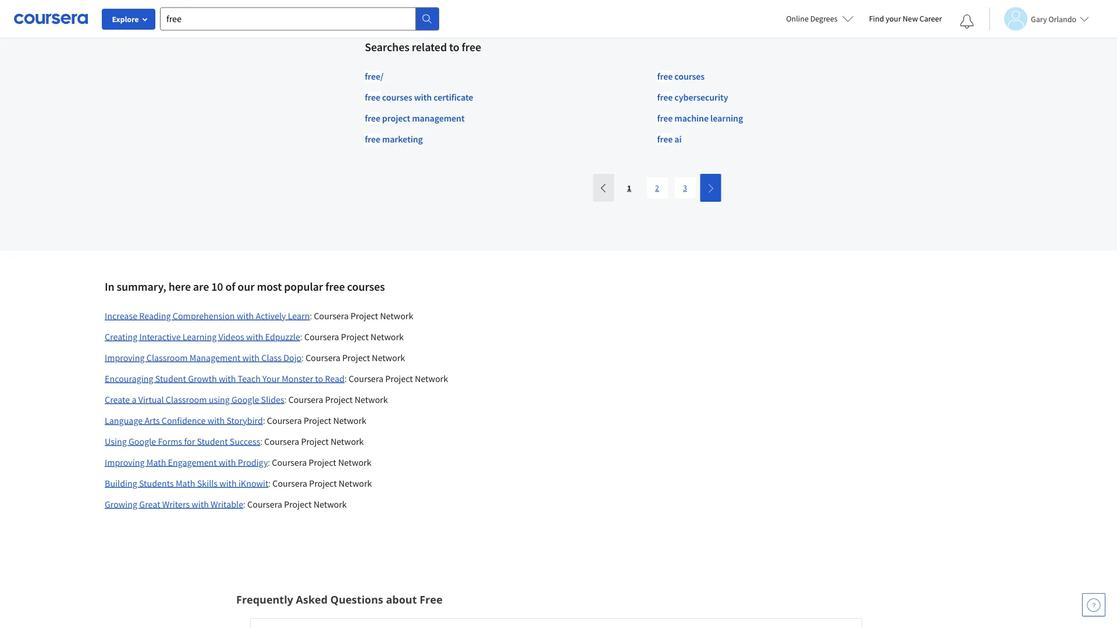 Task type: describe. For each thing, give the bounding box(es) containing it.
: inside improving math engagement with prodigy : coursera project network
[[268, 457, 270, 468]]

help center image
[[1088, 599, 1102, 612]]

create
[[105, 394, 130, 406]]

3
[[684, 183, 688, 193]]

management
[[190, 352, 241, 364]]

encouraging student growth with teach your monster to read link
[[105, 373, 345, 385]]

asked
[[296, 593, 328, 607]]

free for free marketing
[[365, 133, 381, 145]]

related
[[412, 40, 447, 54]]

most
[[257, 280, 282, 294]]

: inside encouraging student growth with teach your monster to read : coursera project network
[[345, 373, 347, 384]]

with for class
[[242, 352, 260, 364]]

: inside using google forms for student success : coursera project network
[[260, 436, 263, 447]]

degrees
[[811, 13, 838, 24]]

ai
[[675, 133, 682, 145]]

improving classroom management with class dojo link
[[105, 352, 302, 364]]

free right the related on the top of page
[[462, 40, 482, 54]]

coursera right iknowit
[[273, 478, 307, 489]]

explore
[[112, 14, 139, 24]]

free courses
[[658, 70, 705, 82]]

free courses with certificate
[[365, 91, 474, 103]]

great
[[139, 499, 160, 510]]

1 vertical spatial to
[[315, 373, 323, 385]]

your
[[263, 373, 280, 385]]

free /
[[365, 70, 384, 82]]

online degrees
[[787, 13, 838, 24]]

find
[[870, 13, 885, 24]]

language
[[105, 415, 143, 427]]

class
[[262, 352, 282, 364]]

writable
[[211, 499, 243, 510]]

in summary, here are 10 of our most popular free courses
[[105, 280, 385, 294]]

: inside the "increase reading comprehension with actively learn : coursera project network"
[[310, 310, 312, 322]]

coursera up prodigy
[[265, 436, 299, 448]]

: inside language arts confidence with storybird : coursera project network
[[263, 415, 265, 426]]

using
[[209, 394, 230, 406]]

learning
[[183, 331, 217, 343]]

1 horizontal spatial student
[[197, 436, 228, 448]]

1 horizontal spatial to
[[449, 40, 460, 54]]

marketing
[[382, 133, 423, 145]]

certificate
[[434, 91, 474, 103]]

actively
[[256, 310, 286, 322]]

coursera down iknowit
[[247, 499, 282, 510]]

frequently
[[236, 593, 293, 607]]

create a virtual classroom using google slides : coursera project network
[[105, 394, 388, 406]]

growing
[[105, 499, 137, 510]]

project
[[382, 112, 410, 124]]

free right popular
[[326, 280, 345, 294]]

online
[[787, 13, 809, 24]]

writers
[[162, 499, 190, 510]]

with right the skills
[[220, 478, 237, 489]]

improving classroom management with class dojo : coursera project network
[[105, 352, 405, 364]]

with for prodigy
[[219, 457, 236, 469]]

building students math skills with iknowit : coursera project network
[[105, 478, 372, 489]]

gary
[[1032, 14, 1048, 24]]

10
[[211, 280, 223, 294]]

3 link
[[675, 177, 696, 198]]

find your new career
[[870, 13, 943, 24]]

online degrees button
[[777, 6, 864, 31]]

creating
[[105, 331, 138, 343]]

encouraging student growth with teach your monster to read : coursera project network
[[105, 373, 448, 385]]

improving for improving math engagement with prodigy
[[105, 457, 145, 469]]

videos
[[219, 331, 244, 343]]

create a virtual classroom using google slides link
[[105, 394, 285, 406]]

1 horizontal spatial math
[[176, 478, 195, 489]]

arts
[[145, 415, 160, 427]]

slides
[[261, 394, 285, 406]]

/
[[381, 70, 384, 82]]

coursera up read
[[306, 352, 341, 364]]

find your new career link
[[864, 12, 948, 26]]

confidence
[[162, 415, 206, 427]]

coursera right learn
[[314, 310, 349, 322]]

free for free ai
[[658, 133, 673, 145]]

0 vertical spatial google
[[232, 394, 259, 406]]

courses for free courses with certificate
[[382, 91, 413, 103]]

our
[[238, 280, 255, 294]]

free marketing
[[365, 133, 423, 145]]

summary,
[[117, 280, 166, 294]]

coursera image
[[14, 9, 88, 28]]

courses for free courses
[[675, 70, 705, 82]]

skills
[[197, 478, 218, 489]]

1 vertical spatial classroom
[[166, 394, 207, 406]]

teach
[[238, 373, 261, 385]]

free for free cybersecurity
[[658, 91, 673, 103]]

questions
[[331, 593, 384, 607]]

reading
[[139, 310, 171, 322]]

language arts confidence with storybird link
[[105, 415, 263, 427]]

0 vertical spatial student
[[155, 373, 186, 385]]

improving math engagement with prodigy link
[[105, 457, 268, 469]]

new
[[903, 13, 919, 24]]

: inside "create a virtual classroom using google slides : coursera project network"
[[285, 394, 287, 405]]

comprehension
[[173, 310, 235, 322]]

: inside improving classroom management with class dojo : coursera project network
[[302, 352, 304, 363]]

free
[[420, 593, 443, 607]]

using
[[105, 436, 127, 448]]

dojo
[[284, 352, 302, 364]]

cybersecurity
[[675, 91, 729, 103]]

orlando
[[1049, 14, 1077, 24]]



Task type: locate. For each thing, give the bounding box(es) containing it.
math down improving math engagement with prodigy link
[[176, 478, 195, 489]]

learn
[[288, 310, 310, 322]]

free down the searches
[[365, 70, 381, 82]]

success
[[230, 436, 260, 448]]

management
[[412, 112, 465, 124]]

What do you want to learn? text field
[[160, 7, 416, 31]]

coursera right prodigy
[[272, 457, 307, 469]]

read
[[325, 373, 345, 385]]

2 vertical spatial courses
[[347, 280, 385, 294]]

with up 'creating interactive learning videos with edpuzzle : coursera project network'
[[237, 310, 254, 322]]

frequently asked questions about free
[[236, 593, 443, 607]]

free machine
[[658, 112, 709, 124]]

1 vertical spatial google
[[129, 436, 156, 448]]

free left project
[[365, 112, 381, 124]]

are
[[193, 280, 209, 294]]

google down arts
[[129, 436, 156, 448]]

2 link
[[647, 177, 668, 198]]

0 horizontal spatial math
[[147, 457, 166, 469]]

creating interactive learning videos with edpuzzle : coursera project network
[[105, 331, 404, 343]]

: inside building students math skills with iknowit : coursera project network
[[269, 478, 271, 489]]

student up virtual
[[155, 373, 186, 385]]

1 improving from the top
[[105, 352, 145, 364]]

building
[[105, 478, 137, 489]]

0 horizontal spatial google
[[129, 436, 156, 448]]

with for actively
[[237, 310, 254, 322]]

0 vertical spatial classroom
[[147, 352, 188, 364]]

page navigation navigation
[[592, 174, 723, 202]]

coursera down learn
[[305, 331, 339, 343]]

gary orlando
[[1032, 14, 1077, 24]]

show notifications image
[[961, 15, 975, 29]]

language arts confidence with storybird : coursera project network
[[105, 415, 367, 427]]

improving for improving classroom management with class dojo
[[105, 352, 145, 364]]

for
[[184, 436, 195, 448]]

improving
[[105, 352, 145, 364], [105, 457, 145, 469]]

free up free cybersecurity
[[658, 70, 673, 82]]

free
[[462, 40, 482, 54], [365, 70, 381, 82], [658, 70, 673, 82], [365, 91, 381, 103], [658, 91, 673, 103], [365, 112, 381, 124], [658, 112, 673, 124], [365, 133, 381, 145], [658, 133, 673, 145], [326, 280, 345, 294]]

students
[[139, 478, 174, 489]]

using google forms for student success link
[[105, 436, 260, 448]]

with for storybird
[[208, 415, 225, 427]]

student
[[155, 373, 186, 385], [197, 436, 228, 448]]

creating interactive learning videos with edpuzzle link
[[105, 331, 300, 343]]

with up free project management
[[414, 91, 432, 103]]

with left the 'class'
[[242, 352, 260, 364]]

with up improving classroom management with class dojo : coursera project network
[[246, 331, 263, 343]]

gary orlando button
[[990, 7, 1090, 31]]

project
[[351, 310, 378, 322], [341, 331, 369, 343], [343, 352, 370, 364], [386, 373, 413, 385], [325, 394, 353, 406], [304, 415, 332, 427], [301, 436, 329, 448], [309, 457, 337, 469], [309, 478, 337, 489], [284, 499, 312, 510]]

free down free courses at the right
[[658, 91, 673, 103]]

free up free ai at the right
[[658, 112, 673, 124]]

free project management
[[365, 112, 465, 124]]

free left marketing
[[365, 133, 381, 145]]

0 vertical spatial improving
[[105, 352, 145, 364]]

: down building students math skills with iknowit : coursera project network
[[243, 499, 246, 510]]

1 horizontal spatial google
[[232, 394, 259, 406]]

popular
[[284, 280, 323, 294]]

student right 'for'
[[197, 436, 228, 448]]

free for free courses with certificate
[[365, 91, 381, 103]]

to right the related on the top of page
[[449, 40, 460, 54]]

: down popular
[[310, 310, 312, 322]]

to
[[449, 40, 460, 54], [315, 373, 323, 385]]

free for free machine
[[658, 112, 673, 124]]

: down improving math engagement with prodigy : coursera project network
[[269, 478, 271, 489]]

courses
[[675, 70, 705, 82], [382, 91, 413, 103], [347, 280, 385, 294]]

virtual
[[138, 394, 164, 406]]

growth
[[188, 373, 217, 385]]

with left teach
[[219, 373, 236, 385]]

encouraging
[[105, 373, 153, 385]]

with down using google forms for student success : coursera project network
[[219, 457, 236, 469]]

machine
[[675, 112, 709, 124]]

1 vertical spatial math
[[176, 478, 195, 489]]

your
[[886, 13, 902, 24]]

1 vertical spatial courses
[[382, 91, 413, 103]]

edpuzzle
[[265, 331, 300, 343]]

with for writable
[[192, 499, 209, 510]]

0 vertical spatial math
[[147, 457, 166, 469]]

monster
[[282, 373, 313, 385]]

free ai
[[658, 133, 682, 145]]

with
[[414, 91, 432, 103], [237, 310, 254, 322], [246, 331, 263, 343], [242, 352, 260, 364], [219, 373, 236, 385], [208, 415, 225, 427], [219, 457, 236, 469], [220, 478, 237, 489], [192, 499, 209, 510]]

free for free project management
[[365, 112, 381, 124]]

network
[[380, 310, 414, 322], [371, 331, 404, 343], [372, 352, 405, 364], [415, 373, 448, 385], [355, 394, 388, 406], [333, 415, 367, 427], [331, 436, 364, 448], [338, 457, 372, 469], [339, 478, 372, 489], [314, 499, 347, 510]]

storybird
[[227, 415, 263, 427]]

coursera
[[314, 310, 349, 322], [305, 331, 339, 343], [306, 352, 341, 364], [349, 373, 384, 385], [289, 394, 323, 406], [267, 415, 302, 427], [265, 436, 299, 448], [272, 457, 307, 469], [273, 478, 307, 489], [247, 499, 282, 510]]

improving math engagement with prodigy : coursera project network
[[105, 457, 372, 469]]

with for teach
[[219, 373, 236, 385]]

increase
[[105, 310, 137, 322]]

: up prodigy
[[260, 436, 263, 447]]

2
[[656, 183, 660, 193]]

: down learn
[[300, 331, 303, 342]]

: down slides
[[263, 415, 265, 426]]

with down using
[[208, 415, 225, 427]]

None search field
[[160, 7, 440, 31]]

career
[[920, 13, 943, 24]]

previous page image
[[599, 184, 609, 193]]

a
[[132, 394, 137, 406]]

0 horizontal spatial student
[[155, 373, 186, 385]]

coursera right read
[[349, 373, 384, 385]]

increase reading comprehension with actively learn : coursera project network
[[105, 310, 414, 322]]

0 vertical spatial to
[[449, 40, 460, 54]]

1 vertical spatial student
[[197, 436, 228, 448]]

with down the skills
[[192, 499, 209, 510]]

improving down "creating"
[[105, 352, 145, 364]]

2 improving from the top
[[105, 457, 145, 469]]

math up students
[[147, 457, 166, 469]]

increase reading comprehension with actively learn link
[[105, 310, 310, 322]]

: right monster
[[345, 373, 347, 384]]

free for free /
[[365, 70, 381, 82]]

classroom
[[147, 352, 188, 364], [166, 394, 207, 406]]

searches related to free
[[365, 40, 482, 54]]

: inside 'creating interactive learning videos with edpuzzle : coursera project network'
[[300, 331, 303, 342]]

improving up building
[[105, 457, 145, 469]]

coursera down slides
[[267, 415, 302, 427]]

: up iknowit
[[268, 457, 270, 468]]

google up storybird
[[232, 394, 259, 406]]

building students math skills with iknowit link
[[105, 478, 269, 489]]

explore button
[[102, 9, 155, 30]]

to left read
[[315, 373, 323, 385]]

in
[[105, 280, 114, 294]]

1 vertical spatial improving
[[105, 457, 145, 469]]

interactive
[[139, 331, 181, 343]]

classroom up language arts confidence with storybird link
[[166, 394, 207, 406]]

: down encouraging student growth with teach your monster to read : coursera project network
[[285, 394, 287, 405]]

math
[[147, 457, 166, 469], [176, 478, 195, 489]]

here
[[169, 280, 191, 294]]

next page image
[[707, 184, 716, 193]]

free for free courses
[[658, 70, 673, 82]]

free left 'ai'
[[658, 133, 673, 145]]

google
[[232, 394, 259, 406], [129, 436, 156, 448]]

free cybersecurity
[[658, 91, 729, 103]]

forms
[[158, 436, 182, 448]]

growing great writers with writable link
[[105, 499, 243, 510]]

coursera down monster
[[289, 394, 323, 406]]

learning
[[711, 112, 744, 124]]

classroom down interactive
[[147, 352, 188, 364]]

: inside growing great writers with writable : coursera project network
[[243, 499, 246, 510]]

0 horizontal spatial to
[[315, 373, 323, 385]]

free down free /
[[365, 91, 381, 103]]

growing great writers with writable : coursera project network
[[105, 499, 347, 510]]

searches
[[365, 40, 410, 54]]

about
[[386, 593, 417, 607]]

: up monster
[[302, 352, 304, 363]]

0 vertical spatial courses
[[675, 70, 705, 82]]



Task type: vqa. For each thing, say whether or not it's contained in the screenshot.
In
yes



